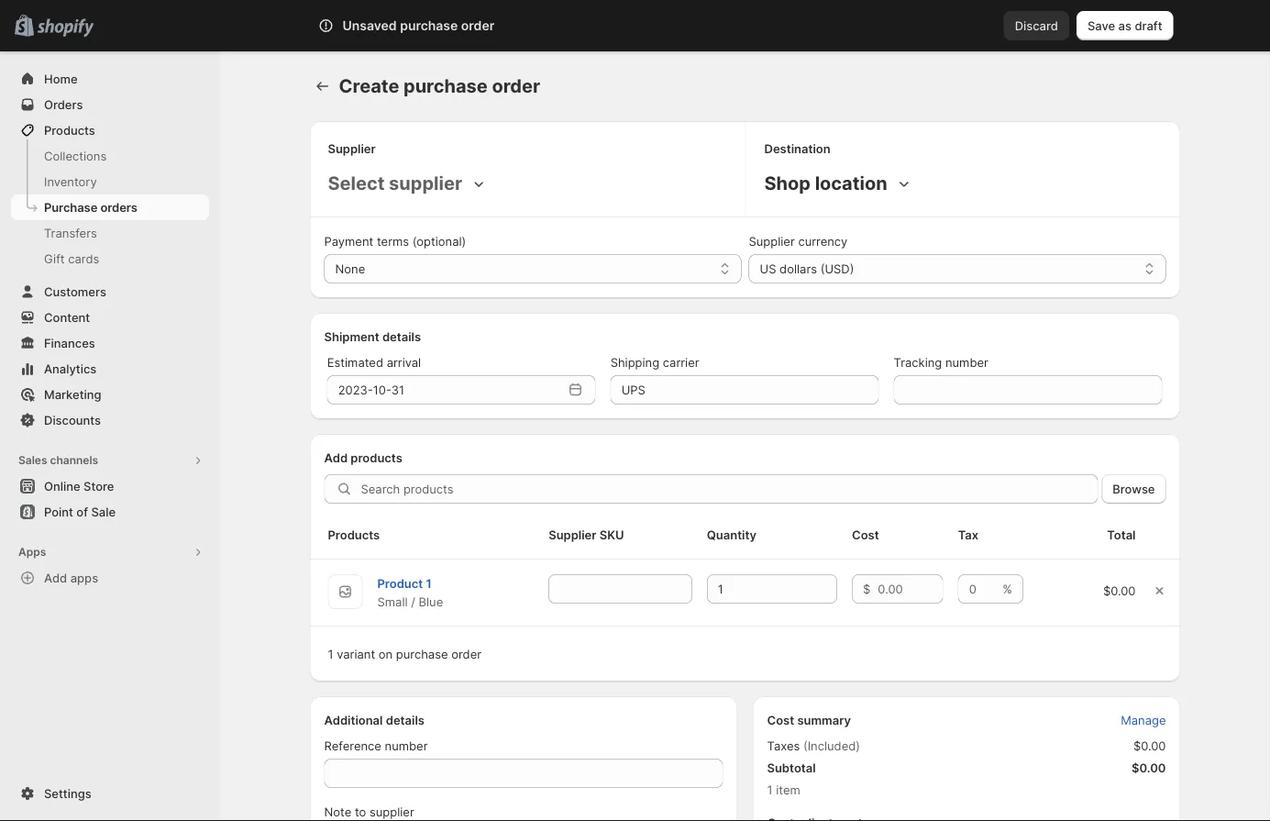 Task type: vqa. For each thing, say whether or not it's contained in the screenshot.
1 to the middle
yes



Task type: locate. For each thing, give the bounding box(es) containing it.
1 horizontal spatial cost
[[852, 527, 879, 542]]

analytics
[[44, 361, 97, 376]]

1 horizontal spatial products
[[328, 527, 380, 542]]

Estimated arrival text field
[[327, 375, 563, 405]]

0 vertical spatial number
[[946, 355, 989, 369]]

purchase down unsaved purchase order
[[404, 75, 488, 97]]

estimated arrival
[[327, 355, 421, 369]]

purchase right the 'unsaved'
[[400, 18, 458, 33]]

product
[[377, 576, 423, 590]]

number for tracking number
[[946, 355, 989, 369]]

1
[[426, 576, 432, 590], [328, 647, 333, 661], [767, 782, 773, 797]]

add left the products
[[324, 450, 348, 465]]

supplier
[[328, 141, 376, 155], [749, 234, 795, 248], [549, 527, 597, 542]]

save
[[1088, 18, 1116, 33]]

shop location
[[765, 172, 888, 194]]

Shipping carrier text field
[[611, 375, 879, 405]]

cost up taxes
[[767, 713, 795, 727]]

add left apps
[[44, 571, 67, 585]]

collections
[[44, 149, 107, 163]]

shipment details
[[324, 329, 421, 344]]

content link
[[11, 305, 209, 330]]

browse button
[[1102, 474, 1166, 504]]

Search products text field
[[361, 474, 1098, 504]]

products
[[351, 450, 403, 465]]

online store button
[[0, 473, 220, 499]]

supplier
[[389, 172, 462, 194], [370, 805, 414, 819]]

0 horizontal spatial add
[[44, 571, 67, 585]]

0 vertical spatial 1
[[426, 576, 432, 590]]

details up arrival
[[382, 329, 421, 344]]

discard
[[1015, 18, 1059, 33]]

0 vertical spatial add
[[324, 450, 348, 465]]

online store
[[44, 479, 114, 493]]

analytics link
[[11, 356, 209, 382]]

shipping
[[611, 355, 660, 369]]

cost
[[852, 527, 879, 542], [767, 713, 795, 727]]

supplier up "select"
[[328, 141, 376, 155]]

0 horizontal spatial 1
[[328, 647, 333, 661]]

% text field
[[958, 574, 999, 604]]

2 vertical spatial purchase
[[396, 647, 448, 661]]

products up product
[[328, 527, 380, 542]]

shipment
[[324, 329, 379, 344]]

1 horizontal spatial add
[[324, 450, 348, 465]]

tax
[[958, 527, 979, 542]]

details for shipment details
[[382, 329, 421, 344]]

as
[[1119, 18, 1132, 33]]

orders
[[100, 200, 138, 214]]

0 vertical spatial products
[[44, 123, 95, 137]]

0 vertical spatial supplier
[[328, 141, 376, 155]]

taxes
[[767, 738, 800, 753]]

1 horizontal spatial supplier
[[549, 527, 597, 542]]

1 horizontal spatial number
[[946, 355, 989, 369]]

0 horizontal spatial cost
[[767, 713, 795, 727]]

supplier up the us in the right of the page
[[749, 234, 795, 248]]

supplier up (optional)
[[389, 172, 462, 194]]

1 up blue
[[426, 576, 432, 590]]

number right "tracking"
[[946, 355, 989, 369]]

0 vertical spatial order
[[461, 18, 495, 33]]

number down additional details
[[385, 738, 428, 753]]

0 vertical spatial supplier
[[389, 172, 462, 194]]

1 vertical spatial $0.00
[[1134, 738, 1166, 753]]

$
[[863, 582, 871, 596]]

2 horizontal spatial 1
[[767, 782, 773, 797]]

products
[[44, 123, 95, 137], [328, 527, 380, 542]]

customers
[[44, 284, 106, 299]]

create purchase order
[[339, 75, 540, 97]]

subtotal
[[767, 760, 816, 775]]

supplier left sku
[[549, 527, 597, 542]]

2 vertical spatial $0.00
[[1132, 760, 1166, 775]]

details
[[382, 329, 421, 344], [386, 713, 425, 727]]

order
[[461, 18, 495, 33], [492, 75, 540, 97], [452, 647, 482, 661]]

order for create purchase order
[[492, 75, 540, 97]]

manage button
[[1110, 707, 1177, 733]]

draft
[[1135, 18, 1163, 33]]

settings
[[44, 786, 91, 800]]

unsaved
[[343, 18, 397, 33]]

point of sale
[[44, 505, 116, 519]]

1 vertical spatial 1
[[328, 647, 333, 661]]

1 vertical spatial supplier
[[749, 234, 795, 248]]

point of sale button
[[0, 499, 220, 525]]

purchase right on on the bottom of the page
[[396, 647, 448, 661]]

None text field
[[549, 574, 692, 604]]

0 horizontal spatial number
[[385, 738, 428, 753]]

note to supplier
[[324, 805, 414, 819]]

save as draft
[[1088, 18, 1163, 33]]

details for additional details
[[386, 713, 425, 727]]

2 horizontal spatial supplier
[[749, 234, 795, 248]]

additional
[[324, 713, 383, 727]]

0 vertical spatial details
[[382, 329, 421, 344]]

product 1 small / blue
[[377, 576, 443, 609]]

to
[[355, 805, 366, 819]]

online
[[44, 479, 80, 493]]

supplier right to
[[370, 805, 414, 819]]

point of sale link
[[11, 499, 209, 525]]

0 vertical spatial purchase
[[400, 18, 458, 33]]

browse
[[1113, 482, 1155, 496]]

1 vertical spatial details
[[386, 713, 425, 727]]

purchase for create
[[404, 75, 488, 97]]

cost up $
[[852, 527, 879, 542]]

add
[[324, 450, 348, 465], [44, 571, 67, 585]]

1 vertical spatial number
[[385, 738, 428, 753]]

purchase
[[400, 18, 458, 33], [404, 75, 488, 97], [396, 647, 448, 661]]

gift
[[44, 251, 65, 266]]

cards
[[68, 251, 99, 266]]

total
[[1107, 527, 1136, 542]]

supplier for supplier currency
[[749, 234, 795, 248]]

products up collections
[[44, 123, 95, 137]]

online store link
[[11, 473, 209, 499]]

orders link
[[11, 92, 209, 117]]

1 vertical spatial cost
[[767, 713, 795, 727]]

Tracking number text field
[[894, 375, 1163, 405]]

2 vertical spatial 1
[[767, 782, 773, 797]]

details up reference number
[[386, 713, 425, 727]]

sales channels
[[18, 454, 98, 467]]

0 horizontal spatial supplier
[[328, 141, 376, 155]]

discounts link
[[11, 407, 209, 433]]

1 vertical spatial order
[[492, 75, 540, 97]]

location
[[815, 172, 888, 194]]

1 left item
[[767, 782, 773, 797]]

shipping carrier
[[611, 355, 700, 369]]

None number field
[[707, 574, 810, 604]]

us
[[760, 261, 776, 276]]

1 vertical spatial add
[[44, 571, 67, 585]]

0 vertical spatial cost
[[852, 527, 879, 542]]

/
[[411, 594, 415, 609]]

1 horizontal spatial 1
[[426, 576, 432, 590]]

add inside button
[[44, 571, 67, 585]]

arrival
[[387, 355, 421, 369]]

2 vertical spatial supplier
[[549, 527, 597, 542]]

small
[[377, 594, 408, 609]]

add for add apps
[[44, 571, 67, 585]]

1 left variant
[[328, 647, 333, 661]]

finances link
[[11, 330, 209, 356]]

1 vertical spatial purchase
[[404, 75, 488, 97]]

1 for 1 variant on purchase order
[[328, 647, 333, 661]]

sales channels button
[[11, 448, 209, 473]]



Task type: describe. For each thing, give the bounding box(es) containing it.
orders
[[44, 97, 83, 111]]

gift cards link
[[11, 246, 209, 272]]

terms
[[377, 234, 409, 248]]

search
[[399, 18, 438, 33]]

shop location button
[[761, 169, 917, 198]]

cost for cost summary
[[767, 713, 795, 727]]

1 variant on purchase order
[[328, 647, 482, 661]]

select supplier
[[328, 172, 462, 194]]

estimated
[[327, 355, 383, 369]]

marketing link
[[11, 382, 209, 407]]

manage
[[1121, 713, 1166, 727]]

collections link
[[11, 143, 209, 169]]

reference number
[[324, 738, 428, 753]]

1 inside "product 1 small / blue"
[[426, 576, 432, 590]]

carrier
[[663, 355, 700, 369]]

add products
[[324, 450, 403, 465]]

point
[[44, 505, 73, 519]]

none
[[335, 261, 365, 276]]

payment terms (optional)
[[324, 234, 466, 248]]

(usd)
[[821, 261, 854, 276]]

additional details
[[324, 713, 425, 727]]

1 item
[[767, 782, 801, 797]]

destination
[[765, 141, 831, 155]]

item
[[776, 782, 801, 797]]

sales
[[18, 454, 47, 467]]

Reference number text field
[[324, 759, 723, 788]]

cost summary
[[767, 713, 851, 727]]

select supplier button
[[324, 169, 492, 198]]

variant
[[337, 647, 375, 661]]

channels
[[50, 454, 98, 467]]

%
[[1003, 582, 1013, 596]]

unsaved purchase order
[[343, 18, 495, 33]]

save as draft button
[[1077, 11, 1174, 40]]

1 vertical spatial products
[[328, 527, 380, 542]]

1 vertical spatial supplier
[[370, 805, 414, 819]]

supplier inside dropdown button
[[389, 172, 462, 194]]

discard link
[[1004, 11, 1070, 40]]

dollars
[[780, 261, 817, 276]]

inventory link
[[11, 169, 209, 194]]

blue
[[419, 594, 443, 609]]

add apps button
[[11, 565, 209, 591]]

number for reference number
[[385, 738, 428, 753]]

apps button
[[11, 539, 209, 565]]

home link
[[11, 66, 209, 92]]

payment
[[324, 234, 374, 248]]

summary
[[798, 713, 851, 727]]

shop
[[765, 172, 811, 194]]

0 vertical spatial $0.00
[[1103, 583, 1136, 598]]

quantity
[[707, 527, 757, 542]]

shopify image
[[37, 19, 94, 37]]

gift cards
[[44, 251, 99, 266]]

store
[[84, 479, 114, 493]]

apps
[[18, 545, 46, 559]]

supplier for supplier sku
[[549, 527, 597, 542]]

customers link
[[11, 279, 209, 305]]

finances
[[44, 336, 95, 350]]

sale
[[91, 505, 116, 519]]

sku
[[600, 527, 624, 542]]

marketing
[[44, 387, 101, 401]]

transfers
[[44, 226, 97, 240]]

$0.00 for subtotal
[[1132, 760, 1166, 775]]

discounts
[[44, 413, 101, 427]]

add for add products
[[324, 450, 348, 465]]

reference
[[324, 738, 382, 753]]

inventory
[[44, 174, 97, 189]]

of
[[76, 505, 88, 519]]

note
[[324, 805, 352, 819]]

$ text field
[[878, 574, 944, 604]]

products link
[[11, 117, 209, 143]]

purchase
[[44, 200, 97, 214]]

0 horizontal spatial products
[[44, 123, 95, 137]]

(included)
[[804, 738, 861, 753]]

2 vertical spatial order
[[452, 647, 482, 661]]

cost for cost
[[852, 527, 879, 542]]

create
[[339, 75, 399, 97]]

settings link
[[11, 781, 209, 806]]

(optional)
[[413, 234, 466, 248]]

us dollars (usd)
[[760, 261, 854, 276]]

$0.00 for taxes
[[1134, 738, 1166, 753]]

home
[[44, 72, 78, 86]]

1 for 1 item
[[767, 782, 773, 797]]

purchase orders
[[44, 200, 138, 214]]

order for unsaved purchase order
[[461, 18, 495, 33]]

tracking number
[[894, 355, 989, 369]]

supplier for supplier
[[328, 141, 376, 155]]

taxes (included)
[[767, 738, 861, 753]]

apps
[[70, 571, 98, 585]]

on
[[379, 647, 393, 661]]

purchase for unsaved
[[400, 18, 458, 33]]



